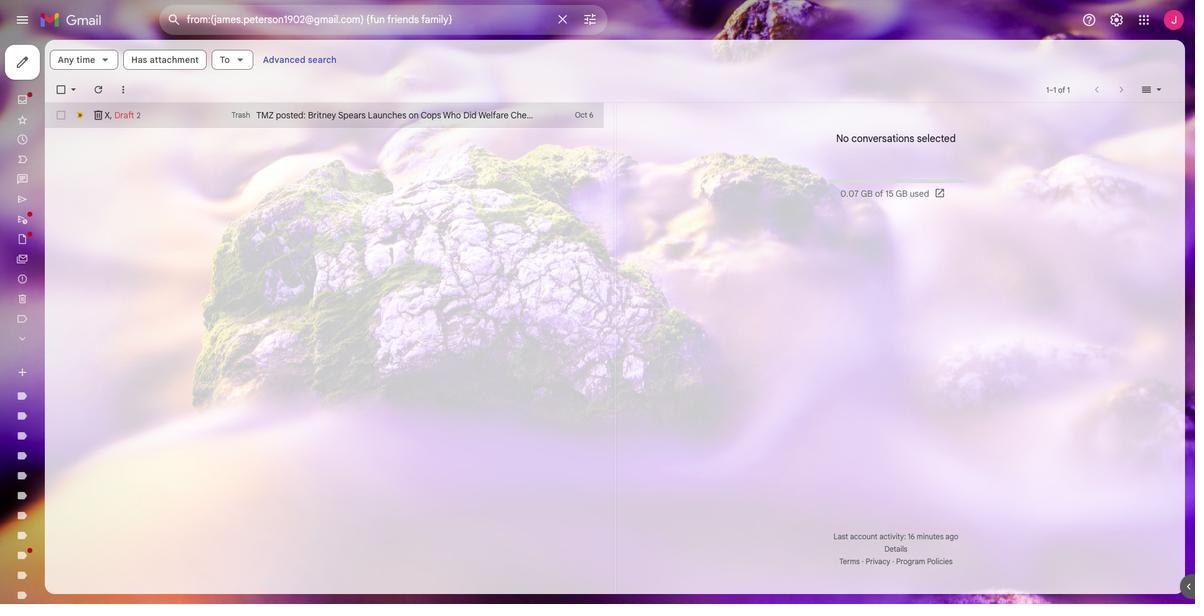 Task type: vqa. For each thing, say whether or not it's contained in the screenshot.
the has
yes



Task type: locate. For each thing, give the bounding box(es) containing it.
gb right 0.07
[[861, 188, 873, 199]]

terms
[[840, 557, 860, 566]]

0 horizontal spatial gb
[[861, 188, 873, 199]]

activity:
[[880, 532, 906, 541]]

program
[[897, 557, 926, 566]]

conversations
[[852, 133, 915, 145]]

None checkbox
[[55, 83, 67, 96]]

navigation
[[0, 40, 149, 604]]

no conversations selected
[[837, 133, 956, 145]]

gb
[[861, 188, 873, 199], [896, 188, 908, 199]]

row containing x
[[45, 103, 604, 128]]

any
[[58, 54, 74, 65]]

settings image
[[1110, 12, 1125, 27]]

1 horizontal spatial ·
[[893, 557, 895, 566]]

gb right 15
[[896, 188, 908, 199]]

spears
[[338, 110, 366, 121]]

details link
[[885, 544, 908, 554]]

1
[[1047, 85, 1050, 94], [1054, 85, 1057, 94], [1068, 85, 1070, 94]]

draft
[[114, 109, 134, 120]]

no conversations selected main content
[[45, 40, 1186, 594]]

toggle split pane mode image
[[1141, 83, 1153, 96]]

1 horizontal spatial gb
[[896, 188, 908, 199]]

2 horizontal spatial 1
[[1068, 85, 1070, 94]]

x
[[105, 109, 110, 120]]

2 gb from the left
[[896, 188, 908, 199]]

0 horizontal spatial ·
[[862, 557, 864, 566]]

0.07
[[841, 188, 859, 199]]

None search field
[[159, 5, 608, 35]]

1 vertical spatial of
[[875, 188, 884, 199]]

follow link to manage storage image
[[935, 187, 947, 200]]

0 horizontal spatial of
[[875, 188, 884, 199]]

who
[[443, 110, 461, 121]]

no
[[837, 133, 849, 145]]

2 · from the left
[[893, 557, 895, 566]]

row inside no conversations selected main content
[[45, 103, 604, 128]]

,
[[110, 109, 112, 120]]

· right terms
[[862, 557, 864, 566]]

oct
[[575, 110, 588, 120]]

None checkbox
[[55, 109, 67, 121]]

to button
[[212, 50, 253, 70]]

program policies link
[[897, 557, 953, 566]]

support image
[[1082, 12, 1097, 27]]

trash tmz posted: britney spears launches on cops who did welfare check af...
[[232, 110, 553, 121]]

2
[[137, 111, 141, 120]]

row
[[45, 103, 604, 128]]

of
[[1059, 85, 1066, 94], [875, 188, 884, 199]]

· down details link
[[893, 557, 895, 566]]

–
[[1050, 85, 1054, 94]]

af...
[[538, 110, 553, 121]]

trash
[[232, 110, 250, 120]]

1 – 1 of 1
[[1047, 85, 1070, 94]]

posted:
[[276, 110, 306, 121]]

any time
[[58, 54, 95, 65]]

·
[[862, 557, 864, 566], [893, 557, 895, 566]]

welfare
[[479, 110, 509, 121]]

1 horizontal spatial of
[[1059, 85, 1066, 94]]

attachment
[[150, 54, 199, 65]]

more image
[[117, 83, 130, 96]]

of left 15
[[875, 188, 884, 199]]

policies
[[927, 557, 953, 566]]

0 horizontal spatial 1
[[1047, 85, 1050, 94]]

1 horizontal spatial 1
[[1054, 85, 1057, 94]]

refresh image
[[92, 83, 105, 96]]

of right –
[[1059, 85, 1066, 94]]



Task type: describe. For each thing, give the bounding box(es) containing it.
search mail image
[[163, 9, 186, 31]]

16
[[908, 532, 915, 541]]

check
[[511, 110, 536, 121]]

did
[[464, 110, 477, 121]]

ago
[[946, 532, 959, 541]]

time
[[77, 54, 95, 65]]

selected
[[917, 133, 956, 145]]

privacy link
[[866, 557, 891, 566]]

15
[[886, 188, 894, 199]]

1 1 from the left
[[1047, 85, 1050, 94]]

advanced search options image
[[578, 7, 603, 32]]

3 1 from the left
[[1068, 85, 1070, 94]]

oct 6
[[575, 110, 594, 120]]

advanced search button
[[258, 49, 342, 71]]

last account activity: 16 minutes ago details terms · privacy · program policies
[[834, 532, 959, 566]]

advanced
[[263, 54, 306, 65]]

2 1 from the left
[[1054, 85, 1057, 94]]

last
[[834, 532, 849, 541]]

none checkbox inside no conversations selected main content
[[55, 109, 67, 121]]

cops
[[421, 110, 441, 121]]

has attachment button
[[123, 50, 207, 70]]

has
[[131, 54, 147, 65]]

main menu image
[[15, 12, 30, 27]]

search
[[308, 54, 337, 65]]

0 vertical spatial of
[[1059, 85, 1066, 94]]

1 · from the left
[[862, 557, 864, 566]]

account
[[850, 532, 878, 541]]

clear search image
[[550, 7, 575, 32]]

tmz
[[256, 110, 274, 121]]

none checkbox inside no conversations selected main content
[[55, 83, 67, 96]]

to
[[220, 54, 230, 65]]

gmail image
[[40, 7, 108, 32]]

minutes
[[917, 532, 944, 541]]

britney
[[308, 110, 336, 121]]

any time button
[[50, 50, 118, 70]]

6
[[589, 110, 594, 120]]

advanced search
[[263, 54, 337, 65]]

x , draft 2
[[105, 109, 141, 120]]

Search mail text field
[[187, 14, 548, 26]]

used
[[910, 188, 930, 199]]

on
[[409, 110, 419, 121]]

privacy
[[866, 557, 891, 566]]

details
[[885, 544, 908, 554]]

terms link
[[840, 557, 860, 566]]

1 gb from the left
[[861, 188, 873, 199]]

has attachment
[[131, 54, 199, 65]]

0.07 gb of 15 gb used
[[841, 188, 930, 199]]

trash image
[[92, 109, 105, 121]]

launches
[[368, 110, 407, 121]]



